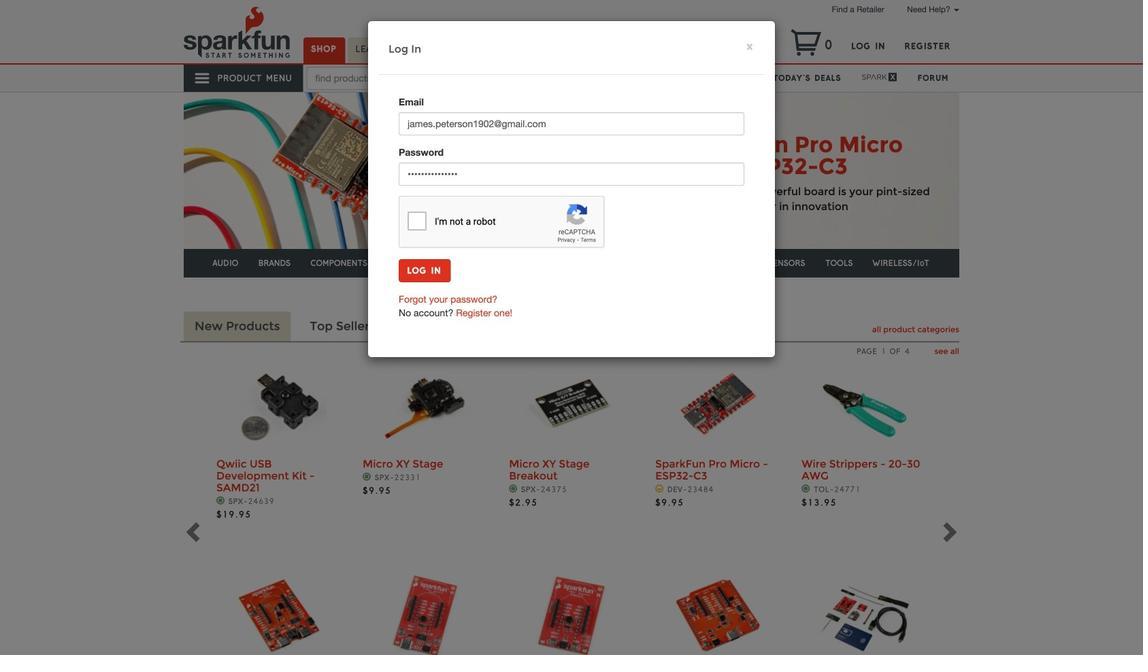 Task type: vqa. For each thing, say whether or not it's contained in the screenshot.
Jane text field
no



Task type: describe. For each thing, give the bounding box(es) containing it.
qwiic usb development kit - samd21 image
[[231, 358, 327, 453]]

wire strippers - 20-30 awg image
[[817, 358, 912, 453]]

in stock image for the "wire strippers - 20-30 awg" image
[[802, 485, 811, 493]]

sparkfun digi xbee® explorer regulated image
[[524, 569, 620, 656]]

in stock image for 'qwiic usb development kit - samd21' image
[[217, 497, 225, 505]]

micro xy stage image
[[378, 358, 473, 453]]

sparkfun digi xbee® kit image
[[817, 569, 912, 656]]

in stock image for micro xy stage image
[[363, 473, 372, 481]]



Task type: locate. For each thing, give the bounding box(es) containing it.
0 horizontal spatial in stock image
[[217, 497, 225, 505]]

0 vertical spatial in stock image
[[363, 473, 372, 481]]

None password field
[[399, 163, 745, 186]]

in stock image
[[802, 485, 811, 493], [217, 497, 225, 505]]

in stock image for micro xy stage breakout image at bottom
[[509, 485, 518, 493]]

sparkfun pro micro - esp32-c3 image
[[671, 358, 766, 453]]

list box
[[217, 346, 927, 656]]

0 horizontal spatial in stock image
[[363, 473, 372, 481]]

1 horizontal spatial in stock image
[[802, 485, 811, 493]]

sparkfun digi xbee® arduino shield - usb-c (qwiic) image
[[671, 569, 766, 656]]

1 vertical spatial in stock image
[[509, 485, 518, 493]]

1 horizontal spatial in stock image
[[509, 485, 518, 493]]

in stock image
[[363, 473, 372, 481], [509, 485, 518, 493]]

0 vertical spatial in stock image
[[802, 485, 811, 493]]

None email field
[[399, 112, 745, 135]]

sparkfun digi xbee® explorer usb-c image
[[378, 569, 473, 656]]

None submit
[[399, 259, 451, 282]]

only 4 left! image
[[656, 485, 665, 493]]

1 vertical spatial in stock image
[[217, 497, 225, 505]]

form
[[399, 95, 745, 282]]

sparkfun digi xbee® development board image
[[231, 569, 327, 656]]

micro xy stage breakout image
[[524, 358, 620, 453]]

find products, tutorials, etc... text field
[[307, 67, 477, 90]]



